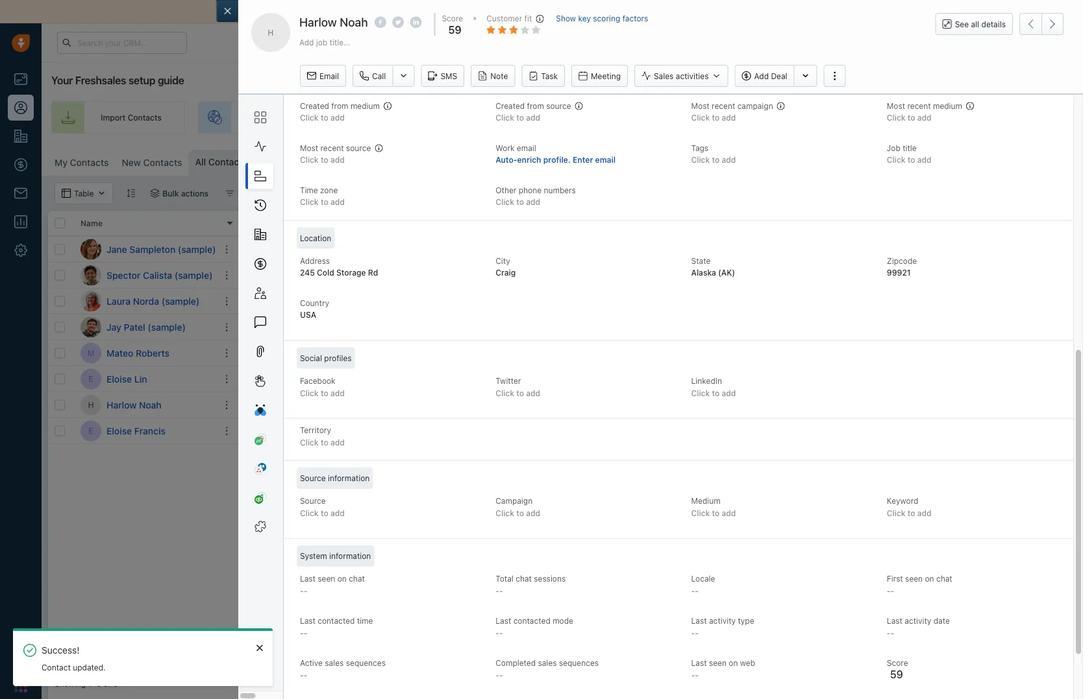 Task type: locate. For each thing, give the bounding box(es) containing it.
click inside campaign click to add
[[496, 509, 514, 518]]

activity for next activity
[[464, 219, 492, 228]]

chat inside total chat sessions --
[[516, 575, 532, 584]]

leads right route at the right top
[[586, 113, 606, 122]]

(sample) down "laura norda (sample)" link
[[148, 322, 186, 333]]

1 sequences from the left
[[346, 659, 386, 668]]

add inside "twitter click to add"
[[526, 389, 540, 398]]

1 vertical spatial add
[[754, 71, 769, 80]]

work for work email auto-enrich profile. enter email
[[496, 143, 515, 153]]

source
[[546, 101, 571, 110], [346, 143, 371, 153]]

1 vertical spatial harlow noah
[[106, 400, 161, 411]]

0 horizontal spatial contacted
[[318, 617, 355, 626]]

row group
[[48, 237, 243, 445], [243, 237, 1077, 445]]

press space to select this row. row containing eloisefrancis23@gmail.com
[[243, 419, 1077, 445]]

sequences for active sales sequences
[[346, 659, 386, 668]]

eloise down the harlow noah link
[[106, 426, 132, 437]]

sales inside 'harlow noah' dialog
[[654, 71, 674, 80]]

medium for created from medium
[[351, 101, 380, 110]]

campaign click to add
[[496, 497, 540, 518]]

to inside "twitter click to add"
[[516, 389, 524, 398]]

1 horizontal spatial medium
[[933, 101, 962, 110]]

1 container_wx8msf4aqz5i3rn1 image from the left
[[150, 189, 159, 198]]

email
[[319, 71, 339, 81]]

your for import
[[456, 6, 475, 17]]

1 horizontal spatial container_wx8msf4aqz5i3rn1 image
[[225, 189, 234, 198]]

seen inside last seen on web --
[[709, 659, 727, 668]]

1 horizontal spatial harlow noah
[[299, 15, 368, 29]]

1 vertical spatial +
[[347, 374, 352, 383]]

tags for tags
[[639, 219, 657, 228]]

3684945781
[[347, 270, 394, 279]]

alaska
[[691, 269, 716, 278]]

0 vertical spatial work
[[496, 143, 515, 153]]

click inside tags click to add
[[691, 156, 710, 165]]

0 vertical spatial harlow noah
[[299, 15, 368, 29]]

1 horizontal spatial contacted
[[513, 617, 550, 626]]

recent up "set"
[[907, 101, 931, 110]]

container_wx8msf4aqz5i3rn1 image inside bulk actions button
[[150, 189, 159, 198]]

click to add down most recent medium
[[887, 113, 932, 122]]

e for eloise francis
[[89, 427, 93, 436]]

chat for last seen on chat --
[[349, 575, 365, 584]]

contacted
[[318, 617, 355, 626], [513, 617, 550, 626]]

0 horizontal spatial noah
[[139, 400, 161, 411]]

most for most recent campaign
[[691, 101, 710, 110]]

eloisefrancis23@gmail.com
[[249, 426, 350, 435]]

on right 'first'
[[925, 575, 934, 584]]

freshworks switcher image
[[14, 680, 27, 693]]

1 vertical spatial noah
[[139, 400, 161, 411]]

click to add for most recent medium
[[887, 113, 932, 122]]

to inside other phone numbers click to add
[[516, 198, 524, 207]]

tags for tags click to add
[[691, 143, 708, 153]]

59 down last activity date --
[[890, 669, 903, 681]]

activity
[[464, 219, 492, 228], [709, 617, 736, 626], [905, 617, 931, 626]]

press space to select this row. row containing mateo roberts
[[48, 341, 243, 367]]

1 vertical spatial 8
[[113, 680, 118, 689]]

information up source click to add
[[328, 474, 370, 483]]

harlow noah up title...
[[299, 15, 368, 29]]

import contacts inside 'button'
[[909, 156, 971, 166]]

row group containing jane sampleton (sample)
[[48, 237, 243, 445]]

your
[[456, 6, 475, 17], [618, 113, 634, 122], [938, 113, 955, 122]]

to inside territory click to add
[[321, 438, 328, 447]]

noah up "francis"
[[139, 400, 161, 411]]

chat up date
[[936, 575, 952, 584]]

most up 12
[[300, 143, 318, 153]]

0 vertical spatial source
[[546, 101, 571, 110]]

work up auto-
[[496, 143, 515, 153]]

chat inside first seen on chat --
[[936, 575, 952, 584]]

2 contacted from the left
[[513, 617, 550, 626]]

container_wx8msf4aqz5i3rn1 image for filter by button
[[225, 189, 234, 198]]

1 contacted from the left
[[318, 617, 355, 626]]

last down locale -- in the bottom right of the page
[[691, 617, 707, 626]]

1 horizontal spatial chat
[[516, 575, 532, 584]]

1 horizontal spatial score 59
[[887, 659, 908, 681]]

0 horizontal spatial tags
[[639, 219, 657, 228]]

harlow up the job
[[299, 15, 337, 29]]

1 vertical spatial information
[[329, 552, 371, 561]]

import contacts button
[[892, 150, 977, 172]]

last contacted time --
[[300, 617, 373, 638]]

last down last activity type --
[[691, 659, 707, 668]]

contacts down set up your sales pipeline link
[[937, 156, 971, 166]]

e left eloise francis link
[[89, 427, 93, 436]]

click to add down most recent campaign
[[691, 113, 736, 122]]

created up "website"
[[300, 101, 329, 110]]

2 source from the top
[[300, 497, 326, 506]]

1 source from the top
[[300, 474, 326, 483]]

last inside last activity date --
[[887, 617, 902, 626]]

l image
[[81, 291, 101, 312]]

from for created from source
[[527, 101, 544, 110]]

0 vertical spatial eloise
[[106, 374, 132, 385]]

2 horizontal spatial score
[[887, 659, 908, 668]]

+ click to add down profiles
[[347, 374, 398, 383]]

press space to select this row. row containing lauranordasample@gmail.com
[[243, 289, 1077, 315]]

sms button
[[421, 65, 464, 87]]

your for set
[[938, 113, 955, 122]]

0 horizontal spatial created
[[300, 101, 329, 110]]

from right the start
[[635, 6, 655, 17]]

sales for create sales sequence
[[768, 113, 788, 122]]

chat
[[349, 575, 365, 584], [516, 575, 532, 584], [936, 575, 952, 584]]

container_wx8msf4aqz5i3rn1 image for bulk actions button
[[150, 189, 159, 198]]

facebook circled image
[[374, 15, 386, 29]]

activities
[[676, 71, 709, 80]]

container_wx8msf4aqz5i3rn1 image inside filter by button
[[225, 189, 234, 198]]

0 vertical spatial noah
[[340, 15, 368, 29]]

1 horizontal spatial 8
[[254, 158, 259, 167]]

state
[[691, 257, 711, 266]]

email right enter at the top right
[[595, 156, 616, 165]]

mateoroberts871@gmail.com
[[249, 348, 357, 357]]

calista
[[143, 270, 172, 281]]

medium up 'set up your sales pipeline'
[[933, 101, 962, 110]]

press space to select this row. row containing eloiselin621@gmail.com
[[243, 367, 1077, 393]]

1 vertical spatial source
[[346, 143, 371, 153]]

import contacts for 'import contacts' 'button'
[[909, 156, 971, 166]]

filter
[[240, 189, 259, 198]]

source for click
[[300, 497, 326, 506]]

click to add down most recent source
[[300, 156, 345, 165]]

call button
[[353, 65, 392, 87]]

sales for sales activities
[[654, 71, 674, 80]]

2 medium from the left
[[933, 101, 962, 110]]

click to add down created from source
[[496, 113, 540, 122]]

activity inside last activity date --
[[905, 617, 931, 626]]

from down task button
[[527, 101, 544, 110]]

0 vertical spatial harlow
[[299, 15, 337, 29]]

0 horizontal spatial work
[[347, 219, 367, 228]]

click to add for created from source
[[496, 113, 540, 122]]

source up route at the right top
[[546, 101, 571, 110]]

leads down created from medium
[[310, 113, 330, 122]]

eloise for eloise francis
[[106, 426, 132, 437]]

j image
[[81, 317, 101, 338]]

1 vertical spatial work
[[347, 219, 367, 228]]

spector calista (sample) link
[[106, 269, 213, 282]]

1 horizontal spatial on
[[729, 659, 738, 668]]

0 vertical spatial tags
[[691, 143, 708, 153]]

sessions
[[534, 575, 566, 584]]

enrich
[[517, 156, 541, 165]]

import contacts down setup
[[101, 113, 162, 122]]

last down 'first'
[[887, 617, 902, 626]]

activity inside grid
[[464, 219, 492, 228]]

source up source click to add
[[300, 474, 326, 483]]

1 vertical spatial source
[[300, 497, 326, 506]]

to inside facebook click to add
[[321, 389, 328, 398]]

59 down the import all your sales data "link"
[[448, 24, 462, 36]]

1 horizontal spatial leads
[[586, 113, 606, 122]]

1 horizontal spatial all
[[971, 19, 979, 29]]

to inside the route leads to your team link
[[608, 113, 615, 122]]

set
[[912, 113, 924, 122]]

information for source click to add
[[328, 474, 370, 483]]

contact
[[42, 664, 71, 673]]

title
[[903, 143, 917, 153]]

0 horizontal spatial leads
[[310, 113, 330, 122]]

sales left "owner"
[[736, 219, 757, 228]]

information up last seen on chat --
[[329, 552, 371, 561]]

import down title
[[909, 156, 934, 166]]

1 horizontal spatial 59
[[890, 669, 903, 681]]

1 vertical spatial score
[[542, 219, 564, 228]]

storage
[[336, 269, 366, 278]]

(sample) inside jane sampleton (sample) link
[[178, 244, 216, 255]]

2 horizontal spatial seen
[[905, 575, 923, 584]]

(sample) inside spector calista (sample) link
[[175, 270, 213, 281]]

add inside campaign click to add
[[526, 509, 540, 518]]

activity inside last activity type --
[[709, 617, 736, 626]]

tags
[[691, 143, 708, 153], [639, 219, 657, 228]]

import for 'import contacts' 'button'
[[909, 156, 934, 166]]

score down other phone numbers click to add
[[542, 219, 564, 228]]

sales left activities
[[654, 71, 674, 80]]

sales inside the 'active sales sequences --'
[[325, 659, 344, 668]]

sequences inside the 'active sales sequences --'
[[346, 659, 386, 668]]

1 + click to add from the top
[[347, 348, 398, 357]]

0 vertical spatial 59
[[448, 24, 462, 36]]

all up 59 button at the left of the page
[[444, 6, 454, 17]]

click to add for created from medium
[[300, 113, 345, 122]]

0 vertical spatial information
[[328, 474, 370, 483]]

activity left type on the bottom right
[[709, 617, 736, 626]]

seen left the web
[[709, 659, 727, 668]]

3684945781 link
[[347, 269, 394, 283]]

last inside last seen on chat --
[[300, 575, 316, 584]]

(sample) for jay patel (sample)
[[148, 322, 186, 333]]

last contacted mode --
[[496, 617, 573, 638]]

2 sequences from the left
[[559, 659, 599, 668]]

add left deal on the right of the page
[[754, 71, 769, 80]]

on for last seen on web
[[729, 659, 738, 668]]

j image
[[81, 239, 101, 260]]

last inside last seen on web --
[[691, 659, 707, 668]]

to inside keyword click to add
[[908, 509, 915, 518]]

patel
[[124, 322, 145, 333]]

(ak)
[[718, 269, 735, 278]]

eloisefrancis23@gmail.com link
[[249, 425, 350, 438]]

+ down profiles
[[347, 374, 352, 383]]

sales inside grid
[[736, 219, 757, 228]]

your left team
[[618, 113, 634, 122]]

on for last seen on chat
[[337, 575, 347, 584]]

click inside linkedin click to add
[[691, 389, 710, 398]]

1 e from the top
[[89, 375, 93, 384]]

1 vertical spatial + click to add
[[347, 374, 398, 383]]

add for add deal
[[754, 71, 769, 80]]

sales inside 'completed sales sequences --'
[[538, 659, 557, 668]]

tags inside grid
[[639, 219, 657, 228]]

on inside last seen on chat --
[[337, 575, 347, 584]]

email
[[517, 143, 536, 153], [595, 156, 616, 165]]

container_wx8msf4aqz5i3rn1 image
[[150, 189, 159, 198], [225, 189, 234, 198]]

(sample) inside jay patel (sample) link
[[148, 322, 186, 333]]

1 row group from the left
[[48, 237, 243, 445]]

on inside first seen on chat --
[[925, 575, 934, 584]]

add inside button
[[754, 71, 769, 80]]

medium down call link
[[351, 101, 380, 110]]

press space to select this row. row containing jaypatelsample@gmail.com
[[243, 315, 1077, 341]]

cell
[[535, 237, 632, 262], [730, 237, 827, 262], [925, 237, 1022, 262], [1022, 237, 1077, 262], [535, 263, 632, 288], [925, 263, 1022, 288], [1022, 263, 1077, 288], [340, 289, 438, 314], [438, 289, 535, 314], [535, 289, 632, 314], [632, 289, 730, 314], [730, 289, 827, 314], [827, 289, 925, 314], [925, 289, 1022, 314], [1022, 289, 1077, 314], [340, 315, 438, 340], [438, 315, 535, 340], [535, 315, 632, 340], [632, 315, 730, 340], [730, 315, 827, 340], [827, 315, 925, 340], [925, 315, 1022, 340], [1022, 315, 1077, 340], [1022, 341, 1077, 366], [827, 367, 925, 392], [925, 367, 1022, 392], [1022, 367, 1077, 392], [827, 393, 925, 418], [925, 393, 1022, 418], [1022, 393, 1077, 418], [438, 419, 535, 444], [535, 419, 632, 444], [632, 419, 730, 444], [730, 419, 827, 444], [827, 419, 925, 444], [925, 419, 1022, 444], [1022, 419, 1077, 444]]

work up address 245 cold storage rd
[[347, 219, 367, 228]]

(sample) right calista
[[175, 270, 213, 281]]

4 link
[[1014, 30, 1034, 53]]

contacted left time at bottom
[[318, 617, 355, 626]]

add inside source click to add
[[330, 509, 345, 518]]

3 chat from the left
[[936, 575, 952, 584]]

2 eloise from the top
[[106, 426, 132, 437]]

seen inside last seen on chat --
[[318, 575, 335, 584]]

close image
[[256, 645, 263, 652]]

(sample) inside "laura norda (sample)" link
[[162, 296, 200, 307]]

work inside grid
[[347, 219, 367, 228]]

0 horizontal spatial import
[[101, 113, 126, 122]]

2 chat from the left
[[516, 575, 532, 584]]

work inside work email auto-enrich profile. enter email
[[496, 143, 515, 153]]

most recent campaign
[[691, 101, 773, 110]]

1 horizontal spatial recent
[[712, 101, 735, 110]]

2 container_wx8msf4aqz5i3rn1 image from the left
[[225, 189, 234, 198]]

job title click to add
[[887, 143, 932, 165]]

click inside the medium click to add
[[691, 509, 710, 518]]

8 up filter by
[[254, 158, 259, 167]]

1 horizontal spatial sequences
[[559, 659, 599, 668]]

address
[[300, 257, 330, 266]]

recent up more... at the top left of the page
[[320, 143, 344, 153]]

twitter click to add
[[496, 377, 540, 398]]

source inside source click to add
[[300, 497, 326, 506]]

1 + from the top
[[347, 348, 352, 357]]

add inside facebook click to add
[[330, 389, 345, 398]]

0 vertical spatial source
[[300, 474, 326, 483]]

1 chat from the left
[[349, 575, 365, 584]]

grid
[[48, 210, 1077, 669]]

last for last seen on web
[[691, 659, 707, 668]]

0 vertical spatial all
[[444, 6, 454, 17]]

sequences down the mode
[[559, 659, 599, 668]]

(sample)
[[178, 244, 216, 255], [175, 270, 213, 281], [162, 296, 200, 307], [148, 322, 186, 333]]

all for import
[[444, 6, 454, 17]]

on inside last seen on web --
[[729, 659, 738, 668]]

source
[[300, 474, 326, 483], [300, 497, 326, 506]]

scoring
[[593, 14, 620, 23]]

0 vertical spatial sales
[[654, 71, 674, 80]]

your up 59 button at the left of the page
[[456, 6, 475, 17]]

0 horizontal spatial harlow noah
[[106, 400, 161, 411]]

(sample) for laura norda (sample)
[[162, 296, 200, 307]]

+ click to add right social
[[347, 348, 398, 357]]

customer fit
[[486, 14, 532, 23]]

container_wx8msf4aqz5i3rn1 image left bulk
[[150, 189, 159, 198]]

click to add down created from medium
[[300, 113, 345, 122]]

chat right total
[[516, 575, 532, 584]]

in
[[269, 113, 276, 122]]

import inside 'button'
[[909, 156, 934, 166]]

jay patel (sample)
[[106, 322, 186, 333]]

contacted left the mode
[[513, 617, 550, 626]]

most recent medium
[[887, 101, 962, 110]]

(sample) down spector calista (sample) link
[[162, 296, 200, 307]]

1–8
[[88, 680, 101, 689]]

container_wx8msf4aqz5i3rn1 image left filter at the left of the page
[[225, 189, 234, 198]]

1 vertical spatial harlow
[[106, 400, 137, 411]]

created down note
[[496, 101, 525, 110]]

2 + click to add from the top
[[347, 374, 398, 383]]

import contacts
[[101, 113, 162, 122], [909, 156, 971, 166]]

sequences for completed sales sequences
[[559, 659, 599, 668]]

0 horizontal spatial seen
[[318, 575, 335, 584]]

medium
[[351, 101, 380, 110], [933, 101, 962, 110]]

last inside last contacted time --
[[300, 617, 316, 626]]

on left the web
[[729, 659, 738, 668]]

activity left date
[[905, 617, 931, 626]]

0 horizontal spatial activity
[[464, 219, 492, 228]]

import all your sales data so you don't have to start from scratch.
[[413, 6, 693, 17]]

spector
[[106, 270, 140, 281]]

2 vertical spatial import
[[909, 156, 934, 166]]

contacted inside last contacted time --
[[318, 617, 355, 626]]

sales
[[654, 71, 674, 80], [736, 219, 757, 228]]

activity for last activity type --
[[709, 617, 736, 626]]

2 + from the top
[[347, 374, 352, 383]]

0 vertical spatial import contacts
[[101, 113, 162, 122]]

2 row group from the left
[[243, 237, 1077, 445]]

2 horizontal spatial chat
[[936, 575, 952, 584]]

mateoroberts871@gmail.com link
[[249, 347, 357, 360]]

2 created from the left
[[496, 101, 525, 110]]

call link
[[353, 65, 392, 87]]

created from source
[[496, 101, 571, 110]]

last for last activity type
[[691, 617, 707, 626]]

to inside job title click to add
[[908, 156, 915, 165]]

on down system information
[[337, 575, 347, 584]]

jaypatelsample@gmail.com
[[249, 322, 349, 331]]

last inside last activity type --
[[691, 617, 707, 626]]

most down activities
[[691, 101, 710, 110]]

click inside source click to add
[[300, 509, 319, 518]]

note
[[490, 71, 508, 81]]

last up active
[[300, 617, 316, 626]]

work
[[496, 143, 515, 153], [347, 219, 367, 228]]

2 horizontal spatial from
[[635, 6, 655, 17]]

0 horizontal spatial sales
[[654, 71, 674, 80]]

1 vertical spatial h
[[88, 401, 94, 410]]

import contacts down title
[[909, 156, 971, 166]]

1 vertical spatial score 59
[[887, 659, 908, 681]]

eloise lin link
[[106, 373, 147, 386]]

eloiselin621@gmail.com
[[249, 374, 337, 383]]

status
[[834, 219, 859, 228]]

territory click to add
[[300, 426, 345, 447]]

1 horizontal spatial from
[[527, 101, 544, 110]]

score 59 down last activity date --
[[887, 659, 908, 681]]

seen inside first seen on chat --
[[905, 575, 923, 584]]

1 created from the left
[[300, 101, 329, 110]]

sales right active
[[325, 659, 344, 668]]

add job title...
[[299, 38, 351, 47]]

contacts right my
[[70, 157, 109, 168]]

2 horizontal spatial recent
[[907, 101, 931, 110]]

59
[[448, 24, 462, 36], [890, 669, 903, 681]]

0 horizontal spatial most
[[300, 143, 318, 153]]

1 horizontal spatial seen
[[709, 659, 727, 668]]

0 horizontal spatial score
[[442, 14, 463, 23]]

sales right completed
[[538, 659, 557, 668]]

click to add for most recent campaign
[[691, 113, 736, 122]]

contacted inside last contacted mode --
[[513, 617, 550, 626]]

time
[[357, 617, 373, 626]]

1 vertical spatial email
[[595, 156, 616, 165]]

eloise left lin
[[106, 374, 132, 385]]

roberts
[[136, 348, 169, 359]]

1 vertical spatial eloise
[[106, 426, 132, 437]]

0 vertical spatial h
[[268, 28, 274, 37]]

0 vertical spatial e
[[89, 375, 93, 384]]

sequences inside 'completed sales sequences --'
[[559, 659, 599, 668]]

next activity
[[444, 219, 492, 228]]

sequences down time at bottom
[[346, 659, 386, 668]]

linkedin
[[691, 377, 722, 386]]

m
[[87, 349, 94, 358]]

0 horizontal spatial on
[[337, 575, 347, 584]]

2 horizontal spatial activity
[[905, 617, 931, 626]]

show key scoring factors link
[[556, 13, 648, 37]]

source information
[[300, 474, 370, 483]]

source down source information
[[300, 497, 326, 506]]

press space to select this row. row containing harlownoah1@gmail.com
[[243, 393, 1077, 419]]

activity right "next"
[[464, 219, 492, 228]]

1 horizontal spatial harlow
[[299, 15, 337, 29]]

show key scoring factors
[[556, 14, 648, 23]]

2 horizontal spatial most
[[887, 101, 905, 110]]

most up job
[[887, 101, 905, 110]]

noah up title...
[[340, 15, 368, 29]]

1 vertical spatial tags
[[639, 219, 657, 228]]

seen down system information
[[318, 575, 335, 584]]

chat inside last seen on chat --
[[349, 575, 365, 584]]

zone
[[320, 186, 338, 195]]

tags inside tags click to add
[[691, 143, 708, 153]]

locale
[[691, 575, 715, 584]]

0 horizontal spatial all
[[444, 6, 454, 17]]

2 e from the top
[[89, 427, 93, 436]]

jaypatelsample@gmail.com link
[[249, 321, 349, 334]]

to inside source click to add
[[321, 509, 328, 518]]

all right see in the top of the page
[[971, 19, 979, 29]]

customer
[[486, 14, 522, 23]]

1 horizontal spatial score
[[542, 219, 564, 228]]

0 horizontal spatial score 59
[[442, 14, 463, 36]]

1 medium from the left
[[351, 101, 380, 110]]

import right twitter circled image
[[413, 6, 442, 17]]

+ right social
[[347, 348, 352, 357]]

e down m
[[89, 375, 93, 384]]

2 horizontal spatial on
[[925, 575, 934, 584]]

0 horizontal spatial from
[[331, 101, 348, 110]]

8 right of
[[113, 680, 118, 689]]

0 horizontal spatial sequences
[[346, 659, 386, 668]]

press space to select this row. row
[[48, 237, 243, 263], [243, 237, 1077, 263], [48, 263, 243, 289], [243, 263, 1077, 289], [48, 289, 243, 315], [243, 289, 1077, 315], [48, 315, 243, 341], [243, 315, 1077, 341], [48, 341, 243, 367], [243, 341, 1077, 367], [48, 367, 243, 393], [243, 367, 1077, 393], [48, 393, 243, 419], [243, 393, 1077, 419], [48, 419, 243, 445], [243, 419, 1077, 445]]

score up 59 button at the left of the page
[[442, 14, 463, 23]]

0 vertical spatial 8
[[254, 158, 259, 167]]

last down system
[[300, 575, 316, 584]]

last inside last contacted mode --
[[496, 617, 511, 626]]

to inside linkedin click to add
[[712, 389, 720, 398]]

sales for sales owner
[[736, 219, 757, 228]]

see
[[955, 19, 969, 29]]

set up your sales pipeline link
[[862, 101, 1032, 134]]

from down email
[[331, 101, 348, 110]]

press space to select this row. row containing eloise francis
[[48, 419, 243, 445]]

new contacts button
[[115, 150, 189, 176], [122, 157, 182, 168]]

1 vertical spatial import contacts
[[909, 156, 971, 166]]

0 vertical spatial email
[[517, 143, 536, 153]]

score 59 right linkedin circled image
[[442, 14, 463, 36]]

date
[[934, 617, 950, 626]]

activity for last activity date --
[[905, 617, 931, 626]]

2 vertical spatial score
[[887, 659, 908, 668]]

1 horizontal spatial noah
[[340, 15, 368, 29]]

click inside "twitter click to add"
[[496, 389, 514, 398]]

sales right create
[[768, 113, 788, 122]]

0 horizontal spatial container_wx8msf4aqz5i3rn1 image
[[150, 189, 159, 198]]

bring in website leads link
[[198, 101, 353, 134]]

1 horizontal spatial created
[[496, 101, 525, 110]]

0 vertical spatial import
[[413, 6, 442, 17]]

your right up at top
[[938, 113, 955, 122]]

recent left campaign
[[712, 101, 735, 110]]

email up enrich
[[517, 143, 536, 153]]

1 horizontal spatial most
[[691, 101, 710, 110]]

0 vertical spatial +
[[347, 348, 352, 357]]

1 horizontal spatial import contacts
[[909, 156, 971, 166]]

noah
[[340, 15, 368, 29], [139, 400, 161, 411]]

2 horizontal spatial import
[[909, 156, 934, 166]]

system
[[300, 552, 327, 561]]

8 inside all contacts 8
[[254, 158, 259, 167]]

1 horizontal spatial import
[[413, 6, 442, 17]]

last for last seen on chat
[[300, 575, 316, 584]]

0 horizontal spatial add
[[299, 38, 314, 47]]

0 horizontal spatial h
[[88, 401, 94, 410]]

leads
[[310, 113, 330, 122], [586, 113, 606, 122]]

1 eloise from the top
[[106, 374, 132, 385]]

harlow down eloise lin link
[[106, 400, 137, 411]]

twitter circled image
[[392, 15, 404, 29]]

grid containing jane sampleton (sample)
[[48, 210, 1077, 669]]

source up 12 more... button
[[346, 143, 371, 153]]

add for add job title...
[[299, 38, 314, 47]]

all inside button
[[971, 19, 979, 29]]

add
[[299, 38, 314, 47], [754, 71, 769, 80]]

(sample) for jane sampleton (sample)
[[178, 244, 216, 255]]

0 horizontal spatial email
[[517, 143, 536, 153]]

contacted for mode
[[513, 617, 550, 626]]

1 horizontal spatial work
[[496, 143, 515, 153]]

phone element
[[8, 644, 34, 670]]

0 vertical spatial add
[[299, 38, 314, 47]]

profiles
[[324, 354, 352, 363]]

chat down system information
[[349, 575, 365, 584]]

close image
[[1064, 8, 1070, 15]]

contacts inside 'button'
[[937, 156, 971, 166]]

1 horizontal spatial source
[[546, 101, 571, 110]]

1 horizontal spatial add
[[754, 71, 769, 80]]



Task type: vqa. For each thing, say whether or not it's contained in the screenshot.
to within Territory Click to add
yes



Task type: describe. For each thing, give the bounding box(es) containing it.
job
[[316, 38, 327, 47]]

sampleton
[[129, 244, 175, 255]]

245
[[300, 269, 315, 278]]

all for see
[[971, 19, 979, 29]]

most for most recent source
[[300, 143, 318, 153]]

address 245 cold storage rd
[[300, 257, 378, 278]]

score inside grid
[[542, 219, 564, 228]]

row group containing janesampleton@gmail.com
[[243, 237, 1077, 445]]

press space to select this row. row containing janesampleton@gmail.com
[[243, 237, 1077, 263]]

web
[[740, 659, 755, 668]]

click inside keyword click to add
[[887, 509, 905, 518]]

press space to select this row. row containing jane sampleton (sample)
[[48, 237, 243, 263]]

social
[[300, 354, 322, 363]]

you
[[536, 6, 552, 17]]

of
[[103, 680, 111, 689]]

lauranordasample@gmail.com link
[[249, 295, 360, 309]]

location
[[300, 234, 331, 243]]

harlow noah dialog
[[216, 0, 1083, 700]]

from for created from medium
[[331, 101, 348, 110]]

click inside other phone numbers click to add
[[496, 198, 514, 207]]

12 more...
[[306, 158, 344, 168]]

contacts right 'all'
[[208, 157, 247, 168]]

+ click to add for eloiselin621@gmail.com
[[347, 374, 398, 383]]

accounts
[[931, 219, 967, 228]]

deal
[[771, 71, 787, 80]]

created for created from medium
[[300, 101, 329, 110]]

name
[[81, 219, 103, 228]]

noah inside dialog
[[340, 15, 368, 29]]

information for last seen on chat --
[[329, 552, 371, 561]]

harlownoah1@gmail.com
[[249, 400, 340, 409]]

contact updated.
[[42, 664, 106, 673]]

add inside time zone click to add
[[330, 198, 345, 207]]

freshsales
[[75, 74, 126, 87]]

click inside job title click to add
[[887, 156, 905, 165]]

add inside other phone numbers click to add
[[526, 198, 540, 207]]

0 horizontal spatial 59
[[448, 24, 462, 36]]

work for work
[[347, 219, 367, 228]]

+ for eloiselin621@gmail.com
[[347, 374, 352, 383]]

0 vertical spatial score
[[442, 14, 463, 23]]

route
[[562, 113, 583, 122]]

click inside facebook click to add
[[300, 389, 319, 398]]

medium for most recent medium
[[933, 101, 962, 110]]

first seen on chat --
[[887, 575, 952, 596]]

owner
[[759, 219, 783, 228]]

harlow noah inside grid
[[106, 400, 161, 411]]

source for most recent source
[[346, 143, 371, 153]]

by
[[261, 189, 270, 198]]

actions
[[181, 189, 208, 198]]

sales left pipeline
[[957, 113, 976, 122]]

meeting
[[591, 71, 621, 81]]

last for last contacted time
[[300, 617, 316, 626]]

last for last contacted mode
[[496, 617, 511, 626]]

to inside tags click to add
[[712, 156, 720, 165]]

1 vertical spatial 59
[[890, 669, 903, 681]]

e for eloise lin
[[89, 375, 93, 384]]

pipeline
[[979, 113, 1008, 122]]

showing
[[55, 680, 86, 689]]

auto-
[[496, 156, 517, 165]]

press space to select this row. row containing spectorcalista@gmail.com
[[243, 263, 1077, 289]]

craig
[[496, 269, 516, 278]]

task
[[541, 71, 558, 81]]

add inside keyword click to add
[[917, 509, 932, 518]]

all
[[195, 157, 206, 168]]

harlow inside grid
[[106, 400, 137, 411]]

noah inside grid
[[139, 400, 161, 411]]

phone image
[[14, 651, 27, 664]]

sales activities button up team
[[634, 65, 728, 87]]

s image
[[81, 265, 101, 286]]

sales activities button up most recent campaign
[[634, 65, 735, 87]]

seen for first seen on chat --
[[905, 575, 923, 584]]

last seen on web --
[[691, 659, 755, 681]]

click inside time zone click to add
[[300, 198, 319, 207]]

press space to select this row. row containing spector calista (sample)
[[48, 263, 243, 289]]

send email image
[[954, 38, 964, 48]]

add inside tags click to add
[[722, 156, 736, 165]]

see all details
[[955, 19, 1006, 29]]

seen for last seen on web --
[[709, 659, 727, 668]]

last for last activity date
[[887, 617, 902, 626]]

last activity date --
[[887, 617, 950, 638]]

eloise lin
[[106, 374, 147, 385]]

to inside the medium click to add
[[712, 509, 720, 518]]

on for first seen on chat
[[925, 575, 934, 584]]

most for most recent medium
[[887, 101, 905, 110]]

press space to select this row. row containing mateoroberts871@gmail.com
[[243, 341, 1077, 367]]

last activity type --
[[691, 617, 754, 638]]

completed
[[496, 659, 536, 668]]

chat for first seen on chat --
[[936, 575, 952, 584]]

to inside time zone click to add
[[321, 198, 328, 207]]

seen for last seen on chat --
[[318, 575, 335, 584]]

jane sampleton (sample) link
[[106, 243, 216, 256]]

mode
[[553, 617, 573, 626]]

1 leads from the left
[[310, 113, 330, 122]]

eloise francis
[[106, 426, 166, 437]]

eloise for eloise lin
[[106, 374, 132, 385]]

title...
[[330, 38, 351, 47]]

guide
[[158, 74, 184, 87]]

add inside linkedin click to add
[[722, 389, 736, 398]]

linkedin circled image
[[410, 15, 422, 29]]

recent for medium
[[907, 101, 931, 110]]

1 horizontal spatial your
[[618, 113, 634, 122]]

click inside territory click to add
[[300, 438, 319, 447]]

so
[[524, 6, 534, 17]]

+ click to add for mateoroberts871@gmail.com
[[347, 348, 398, 357]]

bulk actions
[[162, 189, 208, 198]]

see all details button
[[935, 13, 1013, 35]]

facebook
[[300, 377, 335, 386]]

press space to select this row. row containing eloise lin
[[48, 367, 243, 393]]

type
[[738, 617, 754, 626]]

create sales sequence
[[741, 113, 826, 122]]

start
[[613, 6, 633, 17]]

source for information
[[300, 474, 326, 483]]

h inside dialog
[[268, 28, 274, 37]]

medium click to add
[[691, 497, 736, 518]]

recent for source
[[320, 143, 344, 153]]

cold
[[317, 269, 334, 278]]

import contacts link
[[51, 101, 185, 134]]

add deal button
[[735, 65, 794, 87]]

press space to select this row. row containing laura norda (sample)
[[48, 289, 243, 315]]

filter by
[[240, 189, 270, 198]]

all contacts 8
[[195, 157, 259, 168]]

to inside campaign click to add
[[516, 509, 524, 518]]

success!
[[42, 646, 79, 656]]

website
[[278, 113, 307, 122]]

total chat sessions --
[[496, 575, 566, 596]]

+ for mateoroberts871@gmail.com
[[347, 348, 352, 357]]

h inside grid
[[88, 401, 94, 410]]

add inside job title click to add
[[917, 156, 932, 165]]

0 vertical spatial score 59
[[442, 14, 463, 36]]

import contacts for import contacts link
[[101, 113, 162, 122]]

janesampleton@gmail.com link
[[249, 243, 348, 257]]

sales for completed sales sequences --
[[538, 659, 557, 668]]

spectorcalista@gmail.com
[[249, 270, 346, 279]]

sales activities
[[654, 71, 709, 80]]

laura
[[106, 296, 131, 307]]

name row
[[48, 211, 243, 237]]

contacted for time
[[318, 617, 355, 626]]

zipcode 99921
[[887, 257, 917, 278]]

source for created from source
[[546, 101, 571, 110]]

meeting button
[[571, 65, 628, 87]]

phone
[[519, 186, 542, 195]]

harlow inside dialog
[[299, 15, 337, 29]]

(sample) for spector calista (sample)
[[175, 270, 213, 281]]

harlow noah inside 'harlow noah' dialog
[[299, 15, 368, 29]]

keyword click to add
[[887, 497, 932, 518]]

set up your sales pipeline
[[912, 113, 1008, 122]]

source click to add
[[300, 497, 345, 518]]

contacts down setup
[[128, 113, 162, 122]]

locale --
[[691, 575, 715, 596]]

1 horizontal spatial email
[[595, 156, 616, 165]]

recent for campaign
[[712, 101, 735, 110]]

2 leads from the left
[[586, 113, 606, 122]]

laura norda (sample)
[[106, 296, 200, 307]]

Search your CRM... text field
[[57, 32, 187, 54]]

12 more... button
[[288, 154, 351, 172]]

mateo roberts link
[[106, 347, 169, 360]]

sales for active sales sequences --
[[325, 659, 344, 668]]

press space to select this row. row containing harlow noah
[[48, 393, 243, 419]]

created for created from source
[[496, 101, 525, 110]]

my contacts
[[55, 157, 109, 168]]

press space to select this row. row containing jay patel (sample)
[[48, 315, 243, 341]]

email button
[[300, 65, 346, 87]]

create
[[741, 113, 766, 122]]

contacts right new
[[143, 157, 182, 168]]

mateo
[[106, 348, 133, 359]]

import for import contacts link
[[101, 113, 126, 122]]

campaign
[[737, 101, 773, 110]]

your
[[51, 74, 73, 87]]

route leads to your team link
[[512, 101, 679, 134]]

sales left data
[[478, 6, 500, 17]]

click to add for most recent source
[[300, 156, 345, 165]]

numbers
[[544, 186, 576, 195]]

rd
[[368, 269, 378, 278]]

add inside territory click to add
[[330, 438, 345, 447]]

add inside the medium click to add
[[722, 509, 736, 518]]

don't
[[554, 6, 577, 17]]



